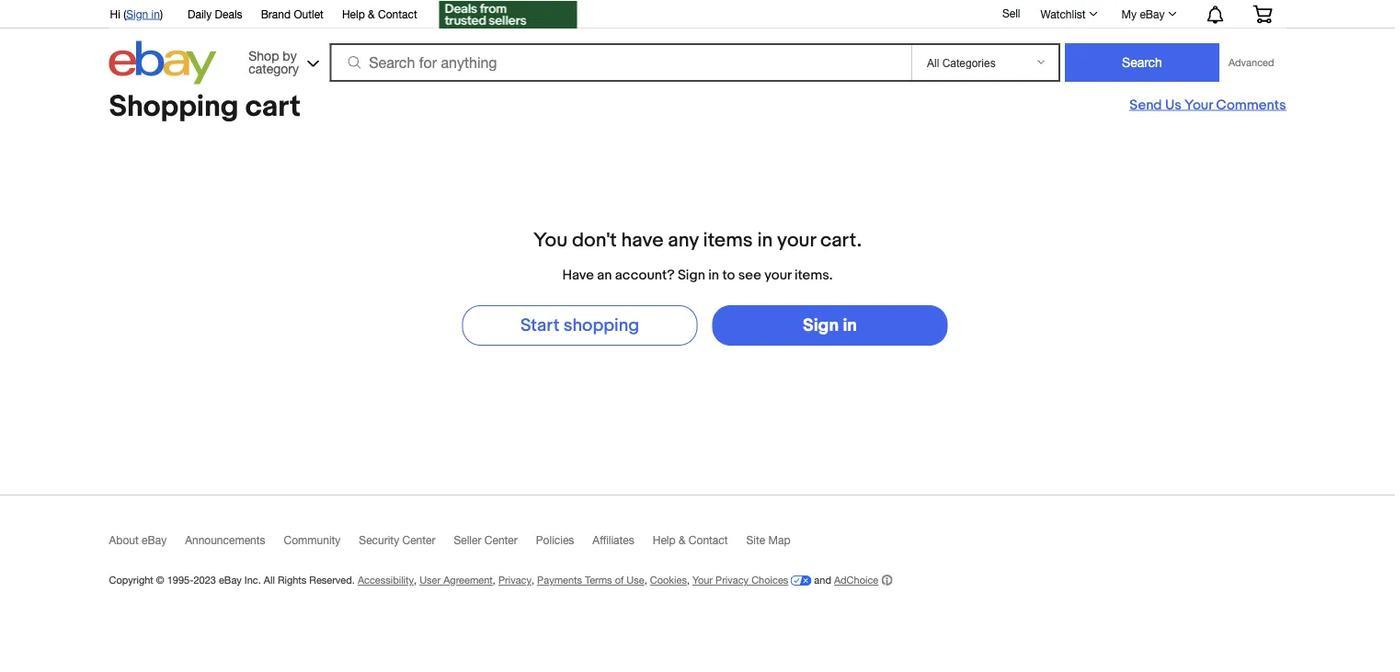 Task type: locate. For each thing, give the bounding box(es) containing it.
0 vertical spatial &
[[368, 7, 375, 20]]

site map link
[[747, 534, 809, 555]]

your
[[1185, 97, 1214, 113], [693, 575, 713, 587]]

help & contact up cookies 'link'
[[653, 534, 728, 547]]

policies link
[[536, 534, 593, 555]]

security center link
[[359, 534, 454, 555]]

daily
[[188, 7, 212, 20]]

inc.
[[245, 575, 261, 587]]

1 horizontal spatial help & contact
[[653, 534, 728, 547]]

ebay left inc.
[[219, 575, 242, 587]]

contact
[[378, 7, 417, 20], [689, 534, 728, 547]]

help & contact link
[[342, 5, 417, 25], [653, 534, 747, 555]]

start
[[521, 315, 560, 337]]

sign down items.
[[803, 315, 839, 337]]

1 privacy from the left
[[499, 575, 532, 587]]

1995-
[[167, 575, 194, 587]]

1 vertical spatial help
[[653, 534, 676, 547]]

0 vertical spatial your
[[778, 228, 816, 252]]

1 vertical spatial sign
[[678, 267, 706, 283]]

have an account? sign in to see your items.
[[563, 267, 833, 283]]

0 vertical spatial help & contact link
[[342, 5, 417, 25]]

0 horizontal spatial sign in link
[[126, 7, 160, 20]]

affiliates link
[[593, 534, 653, 555]]

have
[[622, 228, 664, 252]]

0 horizontal spatial &
[[368, 7, 375, 20]]

0 horizontal spatial center
[[403, 534, 436, 547]]

rights
[[278, 575, 307, 587]]

in down cart.
[[843, 315, 858, 337]]

start shopping link
[[462, 306, 698, 346]]

center for seller center
[[485, 534, 518, 547]]

sign inside account navigation
[[126, 7, 148, 20]]

use
[[627, 575, 645, 587]]

contact inside account navigation
[[378, 7, 417, 20]]

ebay
[[1140, 7, 1165, 20], [142, 534, 167, 547], [219, 575, 242, 587]]

0 vertical spatial help
[[342, 7, 365, 20]]

1 vertical spatial your
[[693, 575, 713, 587]]

accessibility
[[358, 575, 414, 587]]

0 horizontal spatial privacy
[[499, 575, 532, 587]]

center
[[403, 534, 436, 547], [485, 534, 518, 547]]

2 center from the left
[[485, 534, 518, 547]]

terms
[[585, 575, 612, 587]]

sign in link
[[126, 7, 160, 20], [713, 306, 948, 346]]

comments
[[1217, 97, 1287, 113]]

1 , from the left
[[414, 575, 417, 587]]

2023
[[194, 575, 216, 587]]

get the coupon image
[[440, 1, 578, 29]]

contact left site
[[689, 534, 728, 547]]

0 horizontal spatial ebay
[[142, 534, 167, 547]]

2 vertical spatial sign
[[803, 315, 839, 337]]

payments
[[537, 575, 582, 587]]

sell link
[[995, 7, 1029, 19]]

0 horizontal spatial sign
[[126, 7, 148, 20]]

help & contact right outlet
[[342, 7, 417, 20]]

outlet
[[294, 7, 324, 20]]

shop
[[249, 48, 279, 63]]

your right cookies 'link'
[[693, 575, 713, 587]]

hi
[[110, 7, 120, 20]]

1 vertical spatial ebay
[[142, 534, 167, 547]]

site map
[[747, 534, 791, 547]]

agreement
[[444, 575, 493, 587]]

1 horizontal spatial help & contact link
[[653, 534, 747, 555]]

privacy down seller center link
[[499, 575, 532, 587]]

2 horizontal spatial ebay
[[1140, 7, 1165, 20]]

help up cookies
[[653, 534, 676, 547]]

your right us
[[1185, 97, 1214, 113]]

sign in link right the hi on the top
[[126, 7, 160, 20]]

(
[[123, 7, 126, 20]]

, left user
[[414, 575, 417, 587]]

ebay inside my ebay link
[[1140, 7, 1165, 20]]

0 horizontal spatial help & contact
[[342, 7, 417, 20]]

0 vertical spatial ebay
[[1140, 7, 1165, 20]]

cart.
[[821, 228, 862, 252]]

2 vertical spatial ebay
[[219, 575, 242, 587]]

0 vertical spatial your
[[1185, 97, 1214, 113]]

category
[[249, 61, 299, 76]]

shopping
[[109, 89, 239, 125]]

0 vertical spatial sign in link
[[126, 7, 160, 20]]

1 center from the left
[[403, 534, 436, 547]]

contact right outlet
[[378, 7, 417, 20]]

ebay right my
[[1140, 7, 1165, 20]]

copyright
[[109, 575, 153, 587]]

0 vertical spatial contact
[[378, 7, 417, 20]]

copyright © 1995-2023 ebay inc. all rights reserved. accessibility , user agreement , privacy , payments terms of use , cookies , your privacy choices
[[109, 575, 789, 587]]

seller
[[454, 534, 482, 547]]

1 horizontal spatial contact
[[689, 534, 728, 547]]

& right outlet
[[368, 7, 375, 20]]

by
[[283, 48, 297, 63]]

1 vertical spatial contact
[[689, 534, 728, 547]]

,
[[414, 575, 417, 587], [493, 575, 496, 587], [532, 575, 535, 587], [645, 575, 648, 587], [687, 575, 690, 587]]

, left cookies 'link'
[[645, 575, 648, 587]]

privacy left "choices"
[[716, 575, 749, 587]]

shopping cart
[[109, 89, 301, 125]]

0 vertical spatial help & contact
[[342, 7, 417, 20]]

help
[[342, 7, 365, 20], [653, 534, 676, 547]]

©
[[156, 575, 164, 587]]

1 horizontal spatial help
[[653, 534, 676, 547]]

2 horizontal spatial sign
[[803, 315, 839, 337]]

policies
[[536, 534, 575, 547]]

reserved.
[[310, 575, 355, 587]]

brand outlet link
[[261, 5, 324, 25]]

community link
[[284, 534, 359, 555]]

0 horizontal spatial your
[[693, 575, 713, 587]]

center right seller
[[485, 534, 518, 547]]

3 , from the left
[[532, 575, 535, 587]]

1 horizontal spatial center
[[485, 534, 518, 547]]

sign right the hi on the top
[[126, 7, 148, 20]]

adchoice link
[[835, 575, 893, 587]]

payments terms of use link
[[537, 575, 645, 587]]

security center
[[359, 534, 436, 547]]

0 horizontal spatial help
[[342, 7, 365, 20]]

shop by category button
[[240, 41, 323, 81]]

help & contact link right outlet
[[342, 5, 417, 25]]

center right security in the bottom of the page
[[403, 534, 436, 547]]

start shopping
[[521, 315, 640, 337]]

in right (
[[151, 7, 160, 20]]

ebay inside about ebay link
[[142, 534, 167, 547]]

& up cookies
[[679, 534, 686, 547]]

0 vertical spatial sign
[[126, 7, 148, 20]]

brand outlet
[[261, 7, 324, 20]]

1 vertical spatial &
[[679, 534, 686, 547]]

, right 'use'
[[687, 575, 690, 587]]

about ebay
[[109, 534, 167, 547]]

sign down you don't have any items in your cart.
[[678, 267, 706, 283]]

0 horizontal spatial contact
[[378, 7, 417, 20]]

sign in link down items.
[[713, 306, 948, 346]]

advanced
[[1229, 57, 1275, 69]]

in
[[151, 7, 160, 20], [758, 228, 773, 252], [709, 267, 720, 283], [843, 315, 858, 337]]

ebay right the about
[[142, 534, 167, 547]]

accessibility link
[[358, 575, 414, 587]]

seller center link
[[454, 534, 536, 555]]

site
[[747, 534, 766, 547]]

1 horizontal spatial privacy
[[716, 575, 749, 587]]

your
[[778, 228, 816, 252], [765, 267, 792, 283]]

shopping
[[564, 315, 640, 337]]

1 horizontal spatial sign in link
[[713, 306, 948, 346]]

None submit
[[1066, 43, 1220, 82]]

, left payments
[[532, 575, 535, 587]]

help right outlet
[[342, 7, 365, 20]]

1 vertical spatial help & contact
[[653, 534, 728, 547]]

, left 'privacy' link at the left bottom
[[493, 575, 496, 587]]

your up items.
[[778, 228, 816, 252]]

center for security center
[[403, 534, 436, 547]]

shop by category
[[249, 48, 299, 76]]

your right see
[[765, 267, 792, 283]]

your privacy choices link
[[693, 575, 812, 587]]

help & contact link up cookies
[[653, 534, 747, 555]]



Task type: describe. For each thing, give the bounding box(es) containing it.
seller center
[[454, 534, 518, 547]]

to
[[723, 267, 736, 283]]

have
[[563, 267, 594, 283]]

help & contact inside account navigation
[[342, 7, 417, 20]]

shop by category banner
[[100, 0, 1287, 89]]

4 , from the left
[[645, 575, 648, 587]]

items
[[704, 228, 753, 252]]

any
[[668, 228, 699, 252]]

and
[[815, 575, 832, 587]]

account?
[[615, 267, 675, 283]]

watchlist
[[1041, 7, 1086, 20]]

cookies
[[650, 575, 687, 587]]

security
[[359, 534, 399, 547]]

ebay for my ebay
[[1140, 7, 1165, 20]]

affiliates
[[593, 534, 635, 547]]

5 , from the left
[[687, 575, 690, 587]]

adchoice
[[835, 575, 879, 587]]

an
[[597, 267, 612, 283]]

announcements
[[185, 534, 266, 547]]

cart
[[245, 89, 301, 125]]

you don't have any items in your cart.
[[534, 228, 862, 252]]

user
[[420, 575, 441, 587]]

1 vertical spatial your
[[765, 267, 792, 283]]

in right items in the right of the page
[[758, 228, 773, 252]]

items.
[[795, 267, 833, 283]]

help inside account navigation
[[342, 7, 365, 20]]

deals
[[215, 7, 243, 20]]

about
[[109, 534, 139, 547]]

your shopping cart is empty image
[[1253, 5, 1274, 23]]

sign in
[[803, 315, 858, 337]]

cookies link
[[650, 575, 687, 587]]

community
[[284, 534, 341, 547]]

all
[[264, 575, 275, 587]]

0 horizontal spatial help & contact link
[[342, 5, 417, 25]]

)
[[160, 7, 163, 20]]

brand
[[261, 7, 291, 20]]

1 horizontal spatial &
[[679, 534, 686, 547]]

and adchoice
[[812, 575, 879, 587]]

1 horizontal spatial ebay
[[219, 575, 242, 587]]

in inside account navigation
[[151, 7, 160, 20]]

sign in link inside account navigation
[[126, 7, 160, 20]]

1 horizontal spatial sign
[[678, 267, 706, 283]]

my ebay
[[1122, 7, 1165, 20]]

about ebay link
[[109, 534, 185, 555]]

of
[[615, 575, 624, 587]]

1 horizontal spatial your
[[1185, 97, 1214, 113]]

send us your comments link
[[1130, 97, 1287, 113]]

announcements link
[[185, 534, 284, 555]]

see
[[739, 267, 762, 283]]

us
[[1166, 97, 1182, 113]]

watchlist link
[[1031, 3, 1107, 25]]

my ebay link
[[1112, 3, 1186, 25]]

user agreement link
[[420, 575, 493, 587]]

2 , from the left
[[493, 575, 496, 587]]

advanced link
[[1220, 44, 1284, 81]]

2 privacy from the left
[[716, 575, 749, 587]]

privacy link
[[499, 575, 532, 587]]

1 vertical spatial help & contact link
[[653, 534, 747, 555]]

Search for anything text field
[[332, 45, 908, 80]]

send
[[1130, 97, 1163, 113]]

& inside account navigation
[[368, 7, 375, 20]]

daily deals
[[188, 7, 243, 20]]

you
[[534, 228, 568, 252]]

in left to
[[709, 267, 720, 283]]

choices
[[752, 575, 789, 587]]

1 vertical spatial sign in link
[[713, 306, 948, 346]]

sell
[[1003, 7, 1021, 19]]

hi ( sign in )
[[110, 7, 163, 20]]

map
[[769, 534, 791, 547]]

send us your comments
[[1130, 97, 1287, 113]]

don't
[[572, 228, 617, 252]]

account navigation
[[100, 0, 1287, 31]]

ebay for about ebay
[[142, 534, 167, 547]]

daily deals link
[[188, 5, 243, 25]]

none submit inside shop by category "banner"
[[1066, 43, 1220, 82]]

my
[[1122, 7, 1137, 20]]



Task type: vqa. For each thing, say whether or not it's contained in the screenshot.
'book' in the music business book s
no



